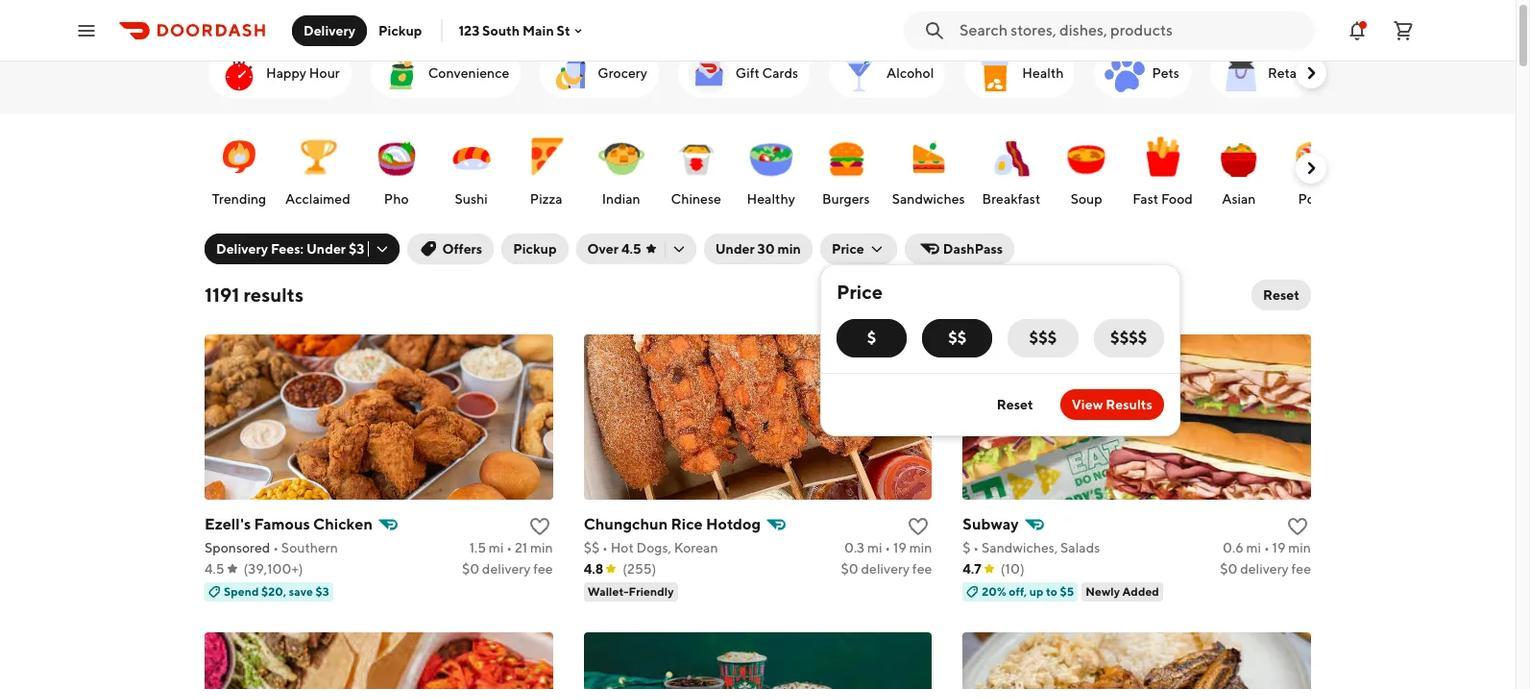 Task type: locate. For each thing, give the bounding box(es) containing it.
price down price button
[[837, 281, 883, 303]]

delivery down 1.5 mi • 21 min
[[482, 561, 531, 577]]

$3 right save
[[316, 584, 329, 599]]

min right 0.6
[[1289, 540, 1312, 555]]

min right 21
[[530, 540, 553, 555]]

fee for chicken
[[534, 561, 553, 577]]

under inside under 30 min button
[[716, 241, 755, 257]]

0 vertical spatial reset
[[1264, 287, 1300, 303]]

1 horizontal spatial $
[[963, 540, 971, 555]]

4.5 down sponsored
[[205, 561, 224, 577]]

healthy
[[747, 191, 796, 207]]

delivery down 0.6 mi • 19 min
[[1241, 561, 1289, 577]]

1 19 from the left
[[894, 540, 907, 555]]

delivery for delivery fees: under $3
[[216, 241, 268, 257]]

$ left the '$$' button
[[868, 329, 877, 347]]

$​0 delivery fee down 0.6 mi • 19 min
[[1221, 561, 1312, 577]]

$3 for delivery fees: under $3
[[349, 241, 365, 257]]

southern
[[281, 540, 338, 555]]

(39,100+)
[[244, 561, 303, 577]]

1 vertical spatial $$
[[584, 540, 600, 555]]

1 horizontal spatial click to add this store to your saved list image
[[1287, 515, 1310, 538]]

1 fee from the left
[[534, 561, 553, 577]]

convenience link
[[371, 48, 521, 98]]

2 horizontal spatial mi
[[1247, 540, 1262, 555]]

1 horizontal spatial $​0
[[841, 561, 859, 577]]

1 horizontal spatial mi
[[868, 540, 883, 555]]

fee down the 0.3 mi • 19 min
[[913, 561, 932, 577]]

famous
[[254, 515, 310, 533]]

grocery image
[[548, 50, 594, 96]]

up
[[1030, 584, 1044, 599]]

2 horizontal spatial delivery
[[1241, 561, 1289, 577]]

1 vertical spatial price
[[837, 281, 883, 303]]

delivery down the 0.3 mi • 19 min
[[862, 561, 910, 577]]

0 horizontal spatial $$
[[584, 540, 600, 555]]

•
[[273, 540, 279, 555], [507, 540, 512, 555], [603, 540, 608, 555], [885, 540, 891, 555], [974, 540, 980, 555], [1265, 540, 1270, 555]]

$ inside button
[[868, 329, 877, 347]]

salads
[[1061, 540, 1101, 555]]

• right 0.3
[[885, 540, 891, 555]]

2 $​0 delivery fee from the left
[[841, 561, 932, 577]]

korean
[[674, 540, 718, 555]]

retail
[[1268, 65, 1304, 81]]

1 vertical spatial 4.5
[[205, 561, 224, 577]]

2 click to add this store to your saved list image from the left
[[1287, 515, 1310, 538]]

$5
[[1060, 584, 1075, 599]]

$
[[868, 329, 877, 347], [963, 540, 971, 555]]

• right 0.6
[[1265, 540, 1270, 555]]

fee for hotdog
[[913, 561, 932, 577]]

$​0 delivery fee
[[462, 561, 553, 577], [841, 561, 932, 577], [1221, 561, 1312, 577]]

under
[[307, 241, 346, 257], [716, 241, 755, 257]]

main
[[523, 23, 554, 38]]

0 horizontal spatial fee
[[534, 561, 553, 577]]

next button of carousel image
[[1302, 159, 1321, 178]]

2 19 from the left
[[1273, 540, 1286, 555]]

19 right 0.3
[[894, 540, 907, 555]]

1 horizontal spatial $$
[[949, 329, 967, 347]]

burgers
[[823, 191, 870, 207]]

fee down 1.5 mi • 21 min
[[534, 561, 553, 577]]

price button
[[821, 234, 897, 264]]

delivery inside button
[[304, 23, 356, 38]]

$$ right $ button
[[949, 329, 967, 347]]

delivery
[[482, 561, 531, 577], [862, 561, 910, 577], [1241, 561, 1289, 577]]

$​0 down 1.5
[[462, 561, 480, 577]]

$3 for spend $20, save $3
[[316, 584, 329, 599]]

sandwiches,
[[982, 540, 1058, 555]]

$ up 4.7
[[963, 540, 971, 555]]

1 horizontal spatial delivery
[[304, 23, 356, 38]]

1 vertical spatial $
[[963, 540, 971, 555]]

0 horizontal spatial click to add this store to your saved list image
[[908, 515, 931, 538]]

3 delivery from the left
[[1241, 561, 1289, 577]]

19 right 0.6
[[1273, 540, 1286, 555]]

1 vertical spatial pickup button
[[502, 234, 568, 264]]

1 vertical spatial $3
[[316, 584, 329, 599]]

pickup button up convenience 'icon'
[[367, 15, 434, 46]]

3 fee from the left
[[1292, 561, 1312, 577]]

3 $​0 delivery fee from the left
[[1221, 561, 1312, 577]]

health link
[[965, 48, 1076, 98]]

123 south main st
[[459, 23, 571, 38]]

2 mi from the left
[[868, 540, 883, 555]]

2 horizontal spatial $​0
[[1221, 561, 1238, 577]]

30
[[758, 241, 775, 257]]

0 horizontal spatial $​0
[[462, 561, 480, 577]]

0 horizontal spatial delivery
[[482, 561, 531, 577]]

delivery left fees:
[[216, 241, 268, 257]]

1 horizontal spatial reset
[[1264, 287, 1300, 303]]

offers button
[[408, 234, 494, 264]]

1 horizontal spatial reset button
[[1252, 280, 1312, 310]]

0 horizontal spatial reset button
[[986, 389, 1045, 420]]

2 fee from the left
[[913, 561, 932, 577]]

1 horizontal spatial fee
[[913, 561, 932, 577]]

0 horizontal spatial under
[[307, 241, 346, 257]]

$3 down acclaimed on the top left of the page
[[349, 241, 365, 257]]

0.3 mi • 19 min
[[845, 540, 932, 555]]

hot
[[611, 540, 634, 555]]

1 horizontal spatial delivery
[[862, 561, 910, 577]]

$20,
[[261, 584, 287, 599]]

0 vertical spatial 4.5
[[622, 241, 642, 257]]

1 mi from the left
[[489, 540, 504, 555]]

pickup button down pizza
[[502, 234, 568, 264]]

4.5 inside button
[[622, 241, 642, 257]]

2 horizontal spatial fee
[[1292, 561, 1312, 577]]

mi right 0.3
[[868, 540, 883, 555]]

1 vertical spatial reset
[[997, 397, 1034, 412]]

$​0 down 0.6
[[1221, 561, 1238, 577]]

3 • from the left
[[603, 540, 608, 555]]

mi right 0.6
[[1247, 540, 1262, 555]]

over
[[588, 241, 619, 257]]

0 vertical spatial $
[[868, 329, 877, 347]]

under right fees:
[[307, 241, 346, 257]]

click to add this store to your saved list image for subway
[[1287, 515, 1310, 538]]

0.3
[[845, 540, 865, 555]]

0 horizontal spatial $​0 delivery fee
[[462, 561, 553, 577]]

0 vertical spatial price
[[832, 241, 865, 257]]

chungchun
[[584, 515, 668, 533]]

0 horizontal spatial mi
[[489, 540, 504, 555]]

gift cards image
[[686, 50, 732, 96]]

$$ inside the '$$' button
[[949, 329, 967, 347]]

friendly
[[629, 584, 674, 599]]

1 delivery from the left
[[482, 561, 531, 577]]

delivery up hour at left
[[304, 23, 356, 38]]

view
[[1072, 397, 1104, 412]]

0 horizontal spatial $
[[868, 329, 877, 347]]

pickup
[[379, 23, 422, 38], [513, 241, 557, 257]]

$​0 down 0.3
[[841, 561, 859, 577]]

$$ • hot dogs, korean
[[584, 540, 718, 555]]

click to add this store to your saved list image up 0.6 mi • 19 min
[[1287, 515, 1310, 538]]

retail link
[[1211, 48, 1316, 98]]

2 horizontal spatial $​0 delivery fee
[[1221, 561, 1312, 577]]

min right 0.3
[[910, 540, 932, 555]]

0 vertical spatial pickup
[[379, 23, 422, 38]]

spend $20, save $3
[[224, 584, 329, 599]]

4.7
[[963, 561, 982, 577]]

added
[[1123, 584, 1160, 599]]

click to add this store to your saved list image
[[908, 515, 931, 538], [1287, 515, 1310, 538]]

click to add this store to your saved list image
[[528, 515, 551, 538]]

sushi
[[455, 191, 488, 207]]

open menu image
[[75, 19, 98, 42]]

2 delivery from the left
[[862, 561, 910, 577]]

hour
[[309, 65, 340, 81]]

$$ up 4.8
[[584, 540, 600, 555]]

price inside button
[[832, 241, 865, 257]]

$ button
[[837, 319, 907, 358]]

1 click to add this store to your saved list image from the left
[[908, 515, 931, 538]]

1 horizontal spatial $​0 delivery fee
[[841, 561, 932, 577]]

price
[[832, 241, 865, 257], [837, 281, 883, 303]]

0 horizontal spatial reset
[[997, 397, 1034, 412]]

0 horizontal spatial pickup button
[[367, 15, 434, 46]]

$$$$ button
[[1094, 319, 1165, 358]]

2 $​0 from the left
[[841, 561, 859, 577]]

poke
[[1299, 191, 1330, 207]]

mi right 1.5
[[489, 540, 504, 555]]

• left 21
[[507, 540, 512, 555]]

19
[[894, 540, 907, 555], [1273, 540, 1286, 555]]

convenience
[[428, 65, 510, 81]]

(255)
[[623, 561, 657, 577]]

0 vertical spatial delivery
[[304, 23, 356, 38]]

reset button
[[1252, 280, 1312, 310], [986, 389, 1045, 420]]

$$
[[949, 329, 967, 347], [584, 540, 600, 555]]

0 horizontal spatial 4.5
[[205, 561, 224, 577]]

acclaimed link
[[282, 124, 354, 212]]

4.5
[[622, 241, 642, 257], [205, 561, 224, 577]]

• up (39,100+) on the left of the page
[[273, 540, 279, 555]]

1 $​0 from the left
[[462, 561, 480, 577]]

min
[[778, 241, 801, 257], [530, 540, 553, 555], [910, 540, 932, 555], [1289, 540, 1312, 555]]

1 horizontal spatial 19
[[1273, 540, 1286, 555]]

0 vertical spatial $$
[[949, 329, 967, 347]]

$$ for $$
[[949, 329, 967, 347]]

• left hot
[[603, 540, 608, 555]]

1 horizontal spatial under
[[716, 241, 755, 257]]

0 horizontal spatial pickup
[[379, 23, 422, 38]]

1 vertical spatial pickup
[[513, 241, 557, 257]]

to
[[1047, 584, 1058, 599]]

$ for $
[[868, 329, 877, 347]]

$3
[[349, 241, 365, 257], [316, 584, 329, 599]]

pickup button
[[367, 15, 434, 46], [502, 234, 568, 264]]

click to add this store to your saved list image up the 0.3 mi • 19 min
[[908, 515, 931, 538]]

under left 30
[[716, 241, 755, 257]]

under 30 min button
[[704, 234, 813, 264]]

reset
[[1264, 287, 1300, 303], [997, 397, 1034, 412]]

1 horizontal spatial $3
[[349, 241, 365, 257]]

• up 4.7
[[974, 540, 980, 555]]

0 horizontal spatial 19
[[894, 540, 907, 555]]

notification bell image
[[1346, 19, 1369, 42]]

1 $​0 delivery fee from the left
[[462, 561, 553, 577]]

min right 30
[[778, 241, 801, 257]]

19 for subway
[[1273, 540, 1286, 555]]

min for subway
[[1289, 540, 1312, 555]]

min inside button
[[778, 241, 801, 257]]

delivery for hotdog
[[862, 561, 910, 577]]

happy hour image
[[216, 50, 262, 96]]

4.5 right over
[[622, 241, 642, 257]]

2 under from the left
[[716, 241, 755, 257]]

1 under from the left
[[307, 241, 346, 257]]

retail image
[[1218, 50, 1265, 96]]

sponsored • southern
[[205, 540, 338, 555]]

0 vertical spatial $3
[[349, 241, 365, 257]]

1 vertical spatial reset button
[[986, 389, 1045, 420]]

pickup up convenience 'icon'
[[379, 23, 422, 38]]

$​0 delivery fee down 1.5 mi • 21 min
[[462, 561, 553, 577]]

price down burgers
[[832, 241, 865, 257]]

0 horizontal spatial delivery
[[216, 241, 268, 257]]

0 vertical spatial reset button
[[1252, 280, 1312, 310]]

alcohol
[[887, 65, 934, 81]]

convenience image
[[378, 50, 425, 96]]

fee down 0.6 mi • 19 min
[[1292, 561, 1312, 577]]

0 horizontal spatial $3
[[316, 584, 329, 599]]

pho
[[384, 191, 409, 207]]

1 horizontal spatial 4.5
[[622, 241, 642, 257]]

breakfast
[[983, 191, 1041, 207]]

1.5 mi • 21 min
[[470, 540, 553, 555]]

$​0 delivery fee down the 0.3 mi • 19 min
[[841, 561, 932, 577]]

(10)
[[1001, 561, 1025, 577]]

1 vertical spatial delivery
[[216, 241, 268, 257]]

21
[[515, 540, 528, 555]]

mi for chicken
[[489, 540, 504, 555]]

pickup down pizza
[[513, 241, 557, 257]]



Task type: describe. For each thing, give the bounding box(es) containing it.
20%
[[982, 584, 1007, 599]]

min for chungchun rice hotdog
[[910, 540, 932, 555]]

$​0 for chicken
[[462, 561, 480, 577]]

pets image
[[1103, 50, 1149, 96]]

$$$
[[1030, 329, 1058, 347]]

next button of carousel image
[[1302, 63, 1321, 83]]

1.5
[[470, 540, 486, 555]]

dashpass
[[944, 241, 1003, 257]]

pizza
[[530, 191, 563, 207]]

hotdog
[[706, 515, 761, 533]]

over 4.5 button
[[576, 234, 696, 264]]

fast
[[1133, 191, 1159, 207]]

6 • from the left
[[1265, 540, 1270, 555]]

wallet-
[[588, 584, 629, 599]]

delivery for chicken
[[482, 561, 531, 577]]

over 4.5
[[588, 241, 642, 257]]

1 • from the left
[[273, 540, 279, 555]]

ezell's famous chicken
[[205, 515, 373, 533]]

Store search: begin typing to search for stores available on DoorDash text field
[[960, 20, 1304, 41]]

rice
[[671, 515, 703, 533]]

2 • from the left
[[507, 540, 512, 555]]

delivery fees: under $3
[[216, 241, 365, 257]]

$​0 delivery fee for hotdog
[[841, 561, 932, 577]]

5 • from the left
[[974, 540, 980, 555]]

view results
[[1072, 397, 1153, 412]]

results
[[244, 284, 304, 306]]

view results button
[[1061, 389, 1165, 420]]

mi for hotdog
[[868, 540, 883, 555]]

gift
[[736, 65, 760, 81]]

soup
[[1071, 191, 1103, 207]]

$ for $ • sandwiches, salads
[[963, 540, 971, 555]]

trending link
[[207, 124, 272, 212]]

trending
[[212, 191, 266, 207]]

0 items, open order cart image
[[1393, 19, 1416, 42]]

1 horizontal spatial pickup
[[513, 241, 557, 257]]

happy hour
[[266, 65, 340, 81]]

subway
[[963, 515, 1019, 533]]

cards
[[763, 65, 799, 81]]

results
[[1106, 397, 1153, 412]]

click to add this store to your saved list image for chungchun rice hotdog
[[908, 515, 931, 538]]

3 $​0 from the left
[[1221, 561, 1238, 577]]

pets
[[1153, 65, 1180, 81]]

alcohol image
[[837, 50, 883, 96]]

fees:
[[271, 241, 304, 257]]

0 vertical spatial pickup button
[[367, 15, 434, 46]]

min for ezell's famous chicken
[[530, 540, 553, 555]]

$​0 for hotdog
[[841, 561, 859, 577]]

health
[[1023, 65, 1064, 81]]

ezell's
[[205, 515, 251, 533]]

0.6 mi • 19 min
[[1223, 540, 1312, 555]]

sponsored
[[205, 540, 270, 555]]

$​0 delivery fee for chicken
[[462, 561, 553, 577]]

20% off, up to $5
[[982, 584, 1075, 599]]

off,
[[1009, 584, 1028, 599]]

1 horizontal spatial pickup button
[[502, 234, 568, 264]]

newly added
[[1086, 584, 1160, 599]]

health image
[[973, 50, 1019, 96]]

gift cards link
[[678, 48, 810, 98]]

grocery
[[598, 65, 648, 81]]

dogs,
[[637, 540, 672, 555]]

south
[[482, 23, 520, 38]]

wallet-friendly
[[588, 584, 674, 599]]

food
[[1162, 191, 1193, 207]]

$$ button
[[923, 319, 993, 358]]

19 for chungchun rice hotdog
[[894, 540, 907, 555]]

123 south main st button
[[459, 23, 586, 38]]

offers
[[442, 241, 483, 257]]

happy
[[266, 65, 307, 81]]

chinese
[[671, 191, 722, 207]]

happy hour link
[[209, 48, 351, 98]]

fast food
[[1133, 191, 1193, 207]]

chicken
[[313, 515, 373, 533]]

123
[[459, 23, 480, 38]]

3 mi from the left
[[1247, 540, 1262, 555]]

$$$ button
[[1008, 319, 1079, 358]]

$ • sandwiches, salads
[[963, 540, 1101, 555]]

sandwiches
[[893, 191, 965, 207]]

4 • from the left
[[885, 540, 891, 555]]

0.6
[[1223, 540, 1244, 555]]

delivery for delivery
[[304, 23, 356, 38]]

gift cards
[[736, 65, 799, 81]]

$$ for $$ • hot dogs, korean
[[584, 540, 600, 555]]

delivery button
[[292, 15, 367, 46]]

1191
[[205, 284, 240, 306]]

4.8
[[584, 561, 604, 577]]

newly
[[1086, 584, 1121, 599]]

asian
[[1223, 191, 1256, 207]]

chungchun rice hotdog
[[584, 515, 761, 533]]

grocery link
[[540, 48, 659, 98]]

$$$$
[[1111, 329, 1148, 347]]

spend
[[224, 584, 259, 599]]



Task type: vqa. For each thing, say whether or not it's contained in the screenshot.
'Asian'
yes



